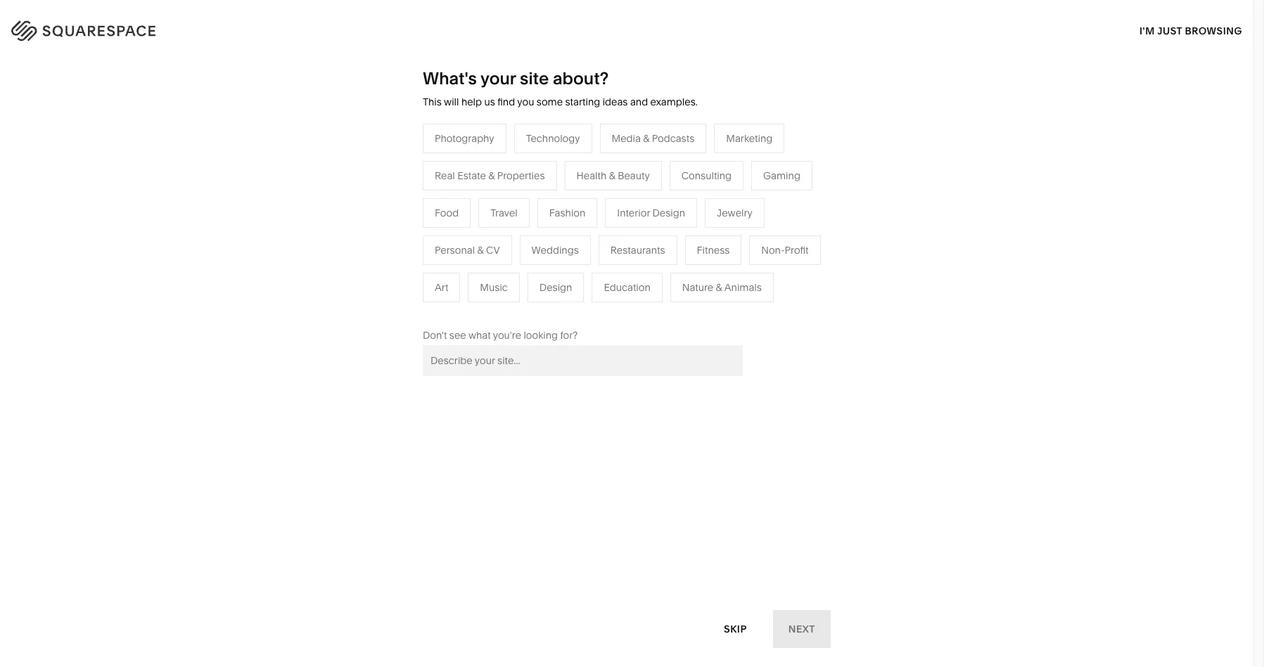 Task type: locate. For each thing, give the bounding box(es) containing it.
Media & Podcasts radio
[[600, 124, 707, 153]]

Jewelry radio
[[705, 198, 765, 228]]

fashion
[[549, 207, 586, 219]]

don't
[[423, 329, 447, 342]]

nature & animals down 'fitness' option
[[682, 281, 762, 294]]

& down and
[[643, 132, 650, 145]]

& down business
[[414, 259, 420, 271]]

fitness down interior design option
[[654, 238, 687, 250]]

your
[[481, 68, 516, 89]]

media & podcasts down and
[[612, 132, 695, 145]]

weddings down events link at the top of page
[[506, 280, 553, 293]]

0 vertical spatial estate
[[458, 169, 486, 182]]

& inside option
[[489, 169, 495, 182]]

home & decor
[[654, 195, 722, 208]]

& right the home
[[685, 195, 692, 208]]

0 horizontal spatial podcasts
[[546, 238, 589, 250]]

Weddings radio
[[520, 236, 591, 265]]

fitness
[[654, 238, 687, 250], [697, 244, 730, 257]]

ideas
[[603, 96, 628, 108]]

0 vertical spatial weddings
[[532, 244, 579, 257]]

1 horizontal spatial podcasts
[[652, 132, 695, 145]]

Travel radio
[[479, 198, 530, 228]]

fitness inside 'fitness' option
[[697, 244, 730, 257]]

animals down 'fitness' option
[[725, 281, 762, 294]]

restaurants inside restaurants option
[[611, 244, 665, 257]]

media & podcasts down the restaurants link
[[506, 238, 589, 250]]

events
[[506, 259, 537, 271]]

non-
[[762, 244, 785, 257], [423, 259, 446, 271]]

1 vertical spatial design
[[540, 281, 572, 294]]

profit
[[785, 244, 809, 257]]

1 horizontal spatial properties
[[568, 301, 616, 314]]

travel
[[506, 195, 533, 208], [491, 207, 518, 219]]

non- up art on the left top
[[423, 259, 446, 271]]

community
[[357, 259, 411, 271]]

1 horizontal spatial fitness
[[697, 244, 730, 257]]

i'm just browsing link
[[1140, 11, 1243, 50]]

skip button
[[709, 611, 763, 649]]

Fitness radio
[[685, 236, 742, 265]]

Personal & CV radio
[[423, 236, 512, 265]]

podcasts inside option
[[652, 132, 695, 145]]

1 vertical spatial properties
[[568, 301, 616, 314]]

and
[[630, 96, 648, 108]]

media & podcasts link
[[506, 238, 603, 250]]

1 horizontal spatial media & podcasts
[[612, 132, 695, 145]]

nature & animals down home & decor link
[[654, 217, 734, 229]]

1 vertical spatial podcasts
[[546, 238, 589, 250]]

0 horizontal spatial restaurants
[[506, 217, 561, 229]]

& up travel radio
[[489, 169, 495, 182]]

examples.
[[651, 96, 698, 108]]

properties inside option
[[497, 169, 545, 182]]

Music radio
[[468, 273, 520, 302]]

what
[[469, 329, 491, 342]]

1 vertical spatial weddings
[[506, 280, 553, 293]]

animals
[[697, 217, 734, 229], [725, 281, 762, 294]]

1 horizontal spatial media
[[612, 132, 641, 145]]

0 vertical spatial properties
[[497, 169, 545, 182]]

0 vertical spatial media
[[612, 132, 641, 145]]

podcasts
[[652, 132, 695, 145], [546, 238, 589, 250]]

real down weddings 'link'
[[506, 301, 526, 314]]

art
[[435, 281, 449, 294]]

0 vertical spatial media & podcasts
[[612, 132, 695, 145]]

media & podcasts
[[612, 132, 695, 145], [506, 238, 589, 250]]

travel up cv
[[491, 207, 518, 219]]

1 vertical spatial estate
[[529, 301, 557, 314]]

what's your site about? this will help us find you some starting ideas and examples.
[[423, 68, 698, 108]]

1 vertical spatial animals
[[725, 281, 762, 294]]

professional services link
[[357, 217, 470, 229]]

0 horizontal spatial media & podcasts
[[506, 238, 589, 250]]

restaurants
[[506, 217, 561, 229], [611, 244, 665, 257]]

0 vertical spatial podcasts
[[652, 132, 695, 145]]

nature
[[654, 217, 686, 229], [682, 281, 714, 294]]

weddings up events link at the top of page
[[532, 244, 579, 257]]

0 vertical spatial design
[[653, 207, 686, 219]]

1 vertical spatial non-
[[423, 259, 446, 271]]

travel link
[[506, 195, 547, 208]]

photography
[[435, 132, 494, 145]]

real estate & properties up travel radio
[[435, 169, 545, 182]]

real estate & properties
[[435, 169, 545, 182], [506, 301, 616, 314]]

estate
[[458, 169, 486, 182], [529, 301, 557, 314]]

1 vertical spatial real estate & properties
[[506, 301, 616, 314]]

estate down weddings 'link'
[[529, 301, 557, 314]]

& left cv
[[477, 244, 484, 257]]

design
[[653, 207, 686, 219], [540, 281, 572, 294]]

just
[[1158, 24, 1183, 37]]

podcasts down "fashion"
[[546, 238, 589, 250]]

real up food "option"
[[435, 169, 455, 182]]

Design radio
[[528, 273, 584, 302]]

0 vertical spatial non-
[[762, 244, 785, 257]]

decor
[[694, 195, 722, 208]]

restaurants down travel link
[[506, 217, 561, 229]]

real estate & properties link
[[506, 301, 630, 314]]

0 horizontal spatial media
[[506, 238, 535, 250]]

0 vertical spatial real estate & properties
[[435, 169, 545, 182]]

Photography radio
[[423, 124, 506, 153]]

1 vertical spatial nature
[[682, 281, 714, 294]]

animals down decor at right top
[[697, 217, 734, 229]]

1 horizontal spatial non-
[[762, 244, 785, 257]]

1 vertical spatial media
[[506, 238, 535, 250]]

1 horizontal spatial real
[[506, 301, 526, 314]]

Interior Design radio
[[605, 198, 697, 228]]

design inside radio
[[540, 281, 572, 294]]

next button
[[773, 611, 831, 649]]

weddings
[[532, 244, 579, 257], [506, 280, 553, 293]]

interior design
[[617, 207, 686, 219]]

0 horizontal spatial estate
[[458, 169, 486, 182]]

0 horizontal spatial properties
[[497, 169, 545, 182]]

degraw element
[[451, 481, 803, 668]]

properties up travel link
[[497, 169, 545, 182]]

1 horizontal spatial estate
[[529, 301, 557, 314]]

health & beauty
[[577, 169, 650, 182]]

don't see what you're looking for?
[[423, 329, 578, 342]]

starting
[[565, 96, 600, 108]]

Gaming radio
[[752, 161, 813, 191]]

personal
[[435, 244, 475, 257]]

nature & animals
[[654, 217, 734, 229], [682, 281, 762, 294]]

1 horizontal spatial restaurants
[[611, 244, 665, 257]]

0 horizontal spatial real
[[435, 169, 455, 182]]

log             in link
[[1203, 22, 1237, 34]]

will
[[444, 96, 459, 108]]

Art radio
[[423, 273, 461, 302]]

0 vertical spatial restaurants
[[506, 217, 561, 229]]

1 horizontal spatial design
[[653, 207, 686, 219]]

looking
[[524, 329, 558, 342]]

real
[[435, 169, 455, 182], [506, 301, 526, 314]]

non- down jewelry option
[[762, 244, 785, 257]]

media up beauty at the top of page
[[612, 132, 641, 145]]

1 vertical spatial nature & animals
[[682, 281, 762, 294]]

1 vertical spatial restaurants
[[611, 244, 665, 257]]

& inside radio
[[609, 169, 616, 182]]

media
[[612, 132, 641, 145], [506, 238, 535, 250]]

nature & animals inside option
[[682, 281, 762, 294]]

Food radio
[[423, 198, 471, 228]]

restaurants down the interior at top
[[611, 244, 665, 257]]

estate down photography
[[458, 169, 486, 182]]

properties up for?
[[568, 301, 616, 314]]

fitness down nature & animals link at the top right
[[697, 244, 730, 257]]

log
[[1203, 22, 1224, 34]]

nature down the home
[[654, 217, 686, 229]]

nature down 'fitness' option
[[682, 281, 714, 294]]

&
[[643, 132, 650, 145], [489, 169, 495, 182], [609, 169, 616, 182], [685, 195, 692, 208], [688, 217, 694, 229], [537, 238, 544, 250], [477, 244, 484, 257], [414, 259, 420, 271], [716, 281, 723, 294], [560, 301, 566, 314]]

1 vertical spatial media & podcasts
[[506, 238, 589, 250]]

media up 'events'
[[506, 238, 535, 250]]

beauty
[[618, 169, 650, 182]]

cv
[[486, 244, 500, 257]]

podcasts down examples.
[[652, 132, 695, 145]]

0 horizontal spatial design
[[540, 281, 572, 294]]

& right health
[[609, 169, 616, 182]]

& up for?
[[560, 301, 566, 314]]

help
[[462, 96, 482, 108]]

1 vertical spatial real
[[506, 301, 526, 314]]

properties
[[497, 169, 545, 182], [568, 301, 616, 314]]

about?
[[553, 68, 609, 89]]

Fashion radio
[[538, 198, 598, 228]]

real estate & properties up for?
[[506, 301, 616, 314]]

0 vertical spatial real
[[435, 169, 455, 182]]

jewelry
[[717, 207, 753, 219]]

technology
[[526, 132, 580, 145]]

Marketing radio
[[714, 124, 785, 153]]

animals inside option
[[725, 281, 762, 294]]

community & non-profits link
[[357, 259, 489, 271]]

estate inside option
[[458, 169, 486, 182]]



Task type: vqa. For each thing, say whether or not it's contained in the screenshot.
the Food radio
yes



Task type: describe. For each thing, give the bounding box(es) containing it.
next
[[789, 623, 816, 636]]

Consulting radio
[[670, 161, 744, 191]]

0 horizontal spatial fitness
[[654, 238, 687, 250]]

log             in
[[1203, 22, 1237, 34]]

community & non-profits
[[357, 259, 475, 271]]

restaurants link
[[506, 217, 575, 229]]

some
[[537, 96, 563, 108]]

home
[[654, 195, 683, 208]]

Restaurants radio
[[599, 236, 677, 265]]

marketing
[[726, 132, 773, 145]]

nature inside option
[[682, 281, 714, 294]]

travel inside radio
[[491, 207, 518, 219]]

0 vertical spatial animals
[[697, 217, 734, 229]]

travel up the restaurants link
[[506, 195, 533, 208]]

weddings inside radio
[[532, 244, 579, 257]]

profits
[[446, 259, 475, 271]]

local
[[357, 238, 382, 250]]

squarespace logo link
[[28, 17, 270, 39]]

Nature & Animals radio
[[671, 273, 774, 302]]

in
[[1226, 22, 1237, 34]]

music
[[480, 281, 508, 294]]

you're
[[493, 329, 522, 342]]

Education radio
[[592, 273, 663, 302]]

local business
[[357, 238, 426, 250]]

0 vertical spatial nature
[[654, 217, 686, 229]]

professional services
[[357, 217, 456, 229]]

you
[[517, 96, 534, 108]]

personal & cv
[[435, 244, 500, 257]]

0 vertical spatial nature & animals
[[654, 217, 734, 229]]

0 horizontal spatial non-
[[423, 259, 446, 271]]

Non-Profit radio
[[750, 236, 821, 265]]

nature & animals link
[[654, 217, 748, 229]]

i'm
[[1140, 24, 1155, 37]]

squarespace logo image
[[28, 17, 184, 39]]

gaming
[[764, 169, 801, 182]]

interior
[[617, 207, 650, 219]]

Technology radio
[[514, 124, 592, 153]]

us
[[484, 96, 495, 108]]

fitness link
[[654, 238, 701, 250]]

services
[[416, 217, 456, 229]]

business
[[385, 238, 426, 250]]

home & decor link
[[654, 195, 737, 208]]

& down the restaurants link
[[537, 238, 544, 250]]

health
[[577, 169, 607, 182]]

non-profit
[[762, 244, 809, 257]]

& down 'fitness' option
[[716, 281, 723, 294]]

design inside option
[[653, 207, 686, 219]]

& down home & decor
[[688, 217, 694, 229]]

& inside radio
[[477, 244, 484, 257]]

local business link
[[357, 238, 440, 250]]

education
[[604, 281, 651, 294]]

entertainment
[[357, 301, 423, 314]]

find
[[498, 96, 515, 108]]

see
[[450, 329, 466, 342]]

Health & Beauty radio
[[565, 161, 662, 191]]

real inside real estate & properties option
[[435, 169, 455, 182]]

what's
[[423, 68, 477, 89]]

Don't see what you're looking for? field
[[423, 345, 743, 376]]

media & podcasts inside option
[[612, 132, 695, 145]]

degraw image
[[451, 481, 803, 668]]

weddings link
[[506, 280, 567, 293]]

entertainment link
[[357, 301, 437, 314]]

consulting
[[682, 169, 732, 182]]

professional
[[357, 217, 414, 229]]

Real Estate & Properties radio
[[423, 161, 557, 191]]

non- inside the non-profit radio
[[762, 244, 785, 257]]

site
[[520, 68, 549, 89]]

events link
[[506, 259, 551, 271]]

for?
[[561, 329, 578, 342]]

skip
[[724, 623, 747, 636]]

media inside option
[[612, 132, 641, 145]]

i'm just browsing
[[1140, 24, 1243, 37]]

browsing
[[1186, 24, 1243, 37]]

this
[[423, 96, 442, 108]]

food
[[435, 207, 459, 219]]

real estate & properties inside option
[[435, 169, 545, 182]]



